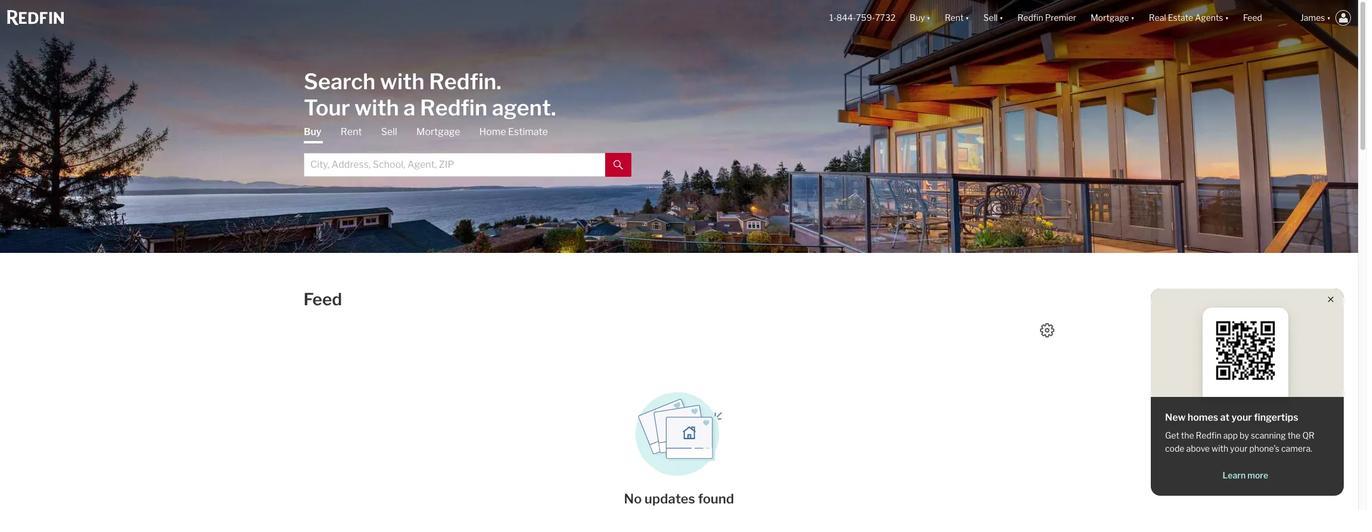 Task type: vqa. For each thing, say whether or not it's contained in the screenshot.
Tour
yes



Task type: describe. For each thing, give the bounding box(es) containing it.
sell ▾ button
[[977, 0, 1011, 36]]

mortgage ▾ button
[[1091, 0, 1135, 36]]

mortgage ▾
[[1091, 13, 1135, 23]]

real estate agents ▾ link
[[1150, 0, 1230, 36]]

sell ▾
[[984, 13, 1004, 23]]

scanning
[[1252, 431, 1287, 441]]

home
[[479, 126, 506, 137]]

home estimate
[[479, 126, 548, 137]]

rent ▾ button
[[945, 0, 970, 36]]

mortgage ▾ button
[[1084, 0, 1142, 36]]

buy ▾
[[910, 13, 931, 23]]

james
[[1301, 13, 1326, 23]]

▾ inside real estate agents ▾ link
[[1226, 13, 1230, 23]]

get the redfin app by scanning the qr code above with your phone's camera.
[[1166, 431, 1315, 454]]

rent for rent
[[341, 126, 362, 137]]

mortgage for mortgage
[[417, 126, 460, 137]]

▾ for buy ▾
[[927, 13, 931, 23]]

City, Address, School, Agent, ZIP search field
[[304, 153, 606, 177]]

redfin inside search with redfin. tour with a redfin agent.
[[420, 94, 488, 121]]

at
[[1221, 412, 1230, 424]]

sell for sell ▾
[[984, 13, 998, 23]]

rent for rent ▾
[[945, 13, 964, 23]]

updates
[[645, 492, 696, 507]]

code
[[1166, 444, 1185, 454]]

feed button
[[1237, 0, 1294, 36]]

redfin.
[[429, 68, 502, 94]]

get
[[1166, 431, 1180, 441]]

tour
[[304, 94, 350, 121]]

qr
[[1303, 431, 1315, 441]]

real
[[1150, 13, 1167, 23]]

learn more link
[[1166, 470, 1326, 482]]

new homes at your fingertips
[[1166, 412, 1299, 424]]

2 the from the left
[[1288, 431, 1301, 441]]

your inside get the redfin app by scanning the qr code above with your phone's camera.
[[1231, 444, 1248, 454]]

buy link
[[304, 125, 322, 143]]

a
[[404, 94, 416, 121]]

no updates found
[[624, 492, 735, 507]]

sell for sell
[[381, 126, 397, 137]]

homes
[[1188, 412, 1219, 424]]

estimate
[[508, 126, 548, 137]]

search with redfin. tour with a redfin agent.
[[304, 68, 556, 121]]

buy ▾ button
[[903, 0, 938, 36]]

learn
[[1223, 471, 1246, 481]]

more
[[1248, 471, 1269, 481]]

1 the from the left
[[1182, 431, 1195, 441]]

1-
[[830, 13, 837, 23]]

tab list containing buy
[[304, 125, 632, 177]]

redfin inside button
[[1018, 13, 1044, 23]]

759-
[[857, 13, 876, 23]]



Task type: locate. For each thing, give the bounding box(es) containing it.
real estate agents ▾ button
[[1142, 0, 1237, 36]]

tab list
[[304, 125, 632, 177]]

1 horizontal spatial the
[[1288, 431, 1301, 441]]

▾ left rent ▾
[[927, 13, 931, 23]]

4 ▾ from the left
[[1131, 13, 1135, 23]]

mortgage link
[[417, 125, 460, 139]]

844-
[[837, 13, 857, 23]]

1 vertical spatial redfin
[[420, 94, 488, 121]]

estate
[[1169, 13, 1194, 23]]

▾
[[927, 13, 931, 23], [966, 13, 970, 23], [1000, 13, 1004, 23], [1131, 13, 1135, 23], [1226, 13, 1230, 23], [1328, 13, 1331, 23]]

home estimate link
[[479, 125, 548, 139]]

redfin left premier
[[1018, 13, 1044, 23]]

▾ inside sell ▾ dropdown button
[[1000, 13, 1004, 23]]

0 horizontal spatial sell
[[381, 126, 397, 137]]

no
[[624, 492, 642, 507]]

premier
[[1046, 13, 1077, 23]]

0 horizontal spatial the
[[1182, 431, 1195, 441]]

1 horizontal spatial sell
[[984, 13, 998, 23]]

0 vertical spatial buy
[[910, 13, 925, 23]]

0 horizontal spatial mortgage
[[417, 126, 460, 137]]

0 horizontal spatial redfin
[[420, 94, 488, 121]]

0 horizontal spatial feed
[[304, 290, 342, 310]]

your
[[1232, 412, 1253, 424], [1231, 444, 1248, 454]]

0 vertical spatial redfin
[[1018, 13, 1044, 23]]

rent right buy ▾
[[945, 13, 964, 23]]

mortgage inside dropdown button
[[1091, 13, 1130, 23]]

1 horizontal spatial redfin
[[1018, 13, 1044, 23]]

1 vertical spatial your
[[1231, 444, 1248, 454]]

found
[[698, 492, 735, 507]]

1-844-759-7732
[[830, 13, 896, 23]]

1 vertical spatial feed
[[304, 290, 342, 310]]

submit search image
[[614, 160, 623, 170]]

camera.
[[1282, 444, 1313, 454]]

buy for buy ▾
[[910, 13, 925, 23]]

mortgage inside "tab list"
[[417, 126, 460, 137]]

buy right 7732
[[910, 13, 925, 23]]

0 vertical spatial mortgage
[[1091, 13, 1130, 23]]

mortgage for mortgage ▾
[[1091, 13, 1130, 23]]

▾ right james
[[1328, 13, 1331, 23]]

redfin premier
[[1018, 13, 1077, 23]]

with inside get the redfin app by scanning the qr code above with your phone's camera.
[[1212, 444, 1229, 454]]

mortgage
[[1091, 13, 1130, 23], [417, 126, 460, 137]]

0 horizontal spatial rent
[[341, 126, 362, 137]]

redfin inside get the redfin app by scanning the qr code above with your phone's camera.
[[1197, 431, 1222, 441]]

james ▾
[[1301, 13, 1331, 23]]

1 vertical spatial mortgage
[[417, 126, 460, 137]]

rent link
[[341, 125, 362, 139]]

the right get
[[1182, 431, 1195, 441]]

mortgage up "city, address, school, agent, zip" 'search field'
[[417, 126, 460, 137]]

app
[[1224, 431, 1239, 441]]

2 vertical spatial redfin
[[1197, 431, 1222, 441]]

▾ inside buy ▾ dropdown button
[[927, 13, 931, 23]]

search
[[304, 68, 376, 94]]

your right at
[[1232, 412, 1253, 424]]

redfin up mortgage link
[[420, 94, 488, 121]]

▾ for rent ▾
[[966, 13, 970, 23]]

sell link
[[381, 125, 397, 139]]

feed inside button
[[1244, 13, 1263, 23]]

▾ left real
[[1131, 13, 1135, 23]]

▾ for james ▾
[[1328, 13, 1331, 23]]

0 vertical spatial sell
[[984, 13, 998, 23]]

1 vertical spatial buy
[[304, 126, 322, 137]]

1-844-759-7732 link
[[830, 13, 896, 23]]

6 ▾ from the left
[[1328, 13, 1331, 23]]

learn more
[[1223, 471, 1269, 481]]

0 vertical spatial feed
[[1244, 13, 1263, 23]]

sell
[[984, 13, 998, 23], [381, 126, 397, 137]]

rent inside rent ▾ dropdown button
[[945, 13, 964, 23]]

rent ▾
[[945, 13, 970, 23]]

▾ inside mortgage ▾ dropdown button
[[1131, 13, 1135, 23]]

redfin premier button
[[1011, 0, 1084, 36]]

▾ right rent ▾
[[1000, 13, 1004, 23]]

rent down tour
[[341, 126, 362, 137]]

by
[[1240, 431, 1250, 441]]

buy inside "tab list"
[[304, 126, 322, 137]]

5 ▾ from the left
[[1226, 13, 1230, 23]]

redfin up above
[[1197, 431, 1222, 441]]

1 horizontal spatial rent
[[945, 13, 964, 23]]

buy
[[910, 13, 925, 23], [304, 126, 322, 137]]

with
[[380, 68, 425, 94], [355, 94, 399, 121], [1212, 444, 1229, 454]]

▾ for sell ▾
[[1000, 13, 1004, 23]]

agent.
[[492, 94, 556, 121]]

1 horizontal spatial mortgage
[[1091, 13, 1130, 23]]

1 vertical spatial rent
[[341, 126, 362, 137]]

buy ▾ button
[[910, 0, 931, 36]]

your down by
[[1231, 444, 1248, 454]]

above
[[1187, 444, 1210, 454]]

agents
[[1196, 13, 1224, 23]]

buy down tour
[[304, 126, 322, 137]]

the up camera.
[[1288, 431, 1301, 441]]

▾ left sell ▾
[[966, 13, 970, 23]]

0 vertical spatial rent
[[945, 13, 964, 23]]

1 horizontal spatial buy
[[910, 13, 925, 23]]

rent
[[945, 13, 964, 23], [341, 126, 362, 137]]

0 vertical spatial your
[[1232, 412, 1253, 424]]

1 horizontal spatial feed
[[1244, 13, 1263, 23]]

rent ▾ button
[[938, 0, 977, 36]]

new
[[1166, 412, 1186, 424]]

▾ inside rent ▾ dropdown button
[[966, 13, 970, 23]]

app install qr code image
[[1213, 318, 1280, 384]]

redfin
[[1018, 13, 1044, 23], [420, 94, 488, 121], [1197, 431, 1222, 441]]

rent inside "tab list"
[[341, 126, 362, 137]]

1 vertical spatial sell
[[381, 126, 397, 137]]

▾ for mortgage ▾
[[1131, 13, 1135, 23]]

sell ▾ button
[[984, 0, 1004, 36]]

7732
[[876, 13, 896, 23]]

sell inside dropdown button
[[984, 13, 998, 23]]

buy inside dropdown button
[[910, 13, 925, 23]]

buy for buy
[[304, 126, 322, 137]]

feed
[[1244, 13, 1263, 23], [304, 290, 342, 310]]

real estate agents ▾
[[1150, 13, 1230, 23]]

fingertips
[[1255, 412, 1299, 424]]

3 ▾ from the left
[[1000, 13, 1004, 23]]

1 ▾ from the left
[[927, 13, 931, 23]]

0 horizontal spatial buy
[[304, 126, 322, 137]]

2 horizontal spatial redfin
[[1197, 431, 1222, 441]]

sell right rent link
[[381, 126, 397, 137]]

sell right rent ▾
[[984, 13, 998, 23]]

the
[[1182, 431, 1195, 441], [1288, 431, 1301, 441]]

phone's
[[1250, 444, 1280, 454]]

▾ right 'agents'
[[1226, 13, 1230, 23]]

mortgage left real
[[1091, 13, 1130, 23]]

2 ▾ from the left
[[966, 13, 970, 23]]



